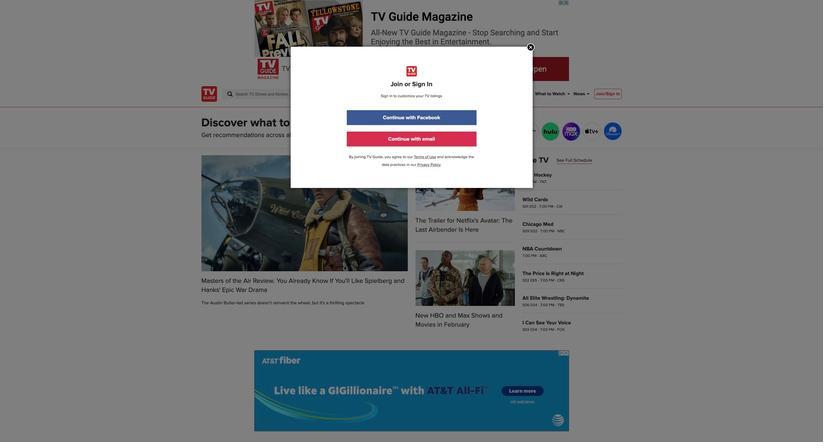 Task type: describe. For each thing, give the bounding box(es) containing it.
j.b. smoove and larry david, curb your enthusiasm image
[[416, 251, 515, 306]]

gordon cormier, avatar: the last airbender image
[[416, 155, 515, 211]]

1 advertisement element from the top
[[254, 0, 569, 81]]

what to watch on appletv+ image
[[583, 123, 601, 140]]

what to watch on hbo max image
[[563, 123, 580, 141]]

what to watch on amazon prime image
[[521, 123, 539, 141]]

mandy patinkin, death and other details image
[[201, 155, 408, 272]]



Task type: locate. For each thing, give the bounding box(es) containing it.
2 advertisement element from the top
[[254, 351, 569, 432]]

1 vertical spatial advertisement element
[[254, 351, 569, 432]]

menu bar
[[464, 81, 589, 107]]

what to watch on hulu image
[[542, 123, 559, 141]]

0 vertical spatial advertisement element
[[254, 0, 569, 81]]

advertisement element
[[254, 0, 569, 81], [254, 351, 569, 432]]

what to watch on paramount+ image
[[604, 123, 622, 140]]



Task type: vqa. For each thing, say whether or not it's contained in the screenshot.
enter email email field
no



